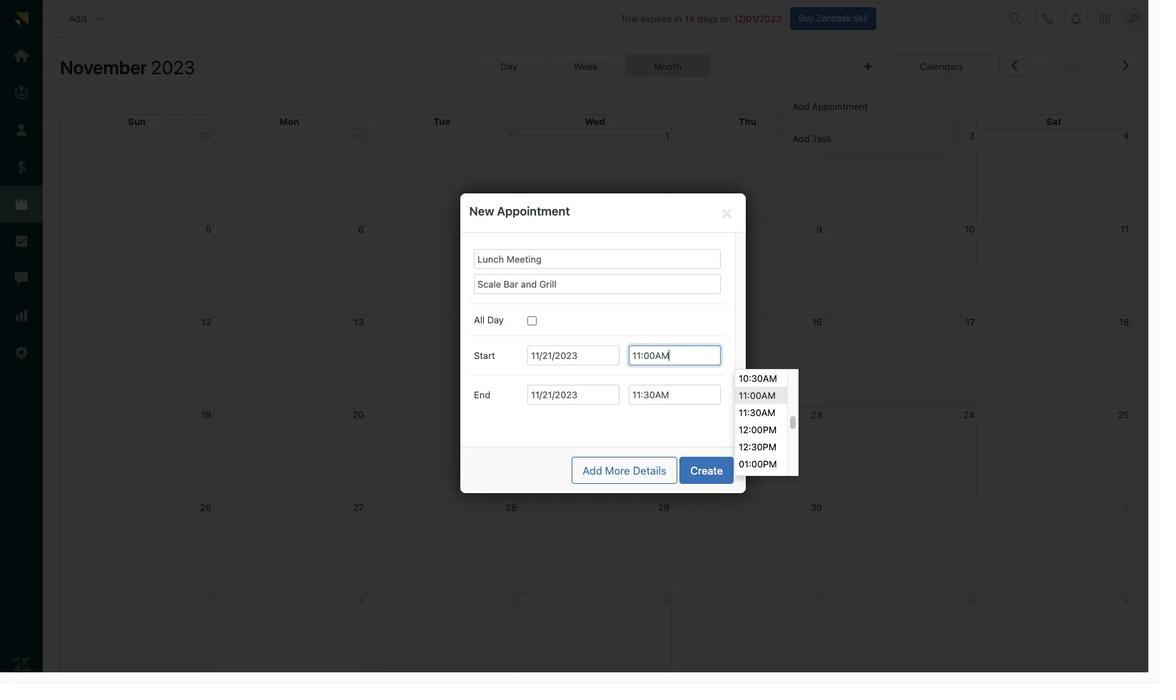 Task type: locate. For each thing, give the bounding box(es) containing it.
12:30pm
[[739, 441, 777, 453]]

add task
[[793, 133, 832, 144]]

27
[[353, 502, 364, 513]]

0 vertical spatial appointment
[[813, 100, 868, 112]]

task
[[813, 133, 832, 144]]

add up add task
[[793, 100, 810, 112]]

01:00pm
[[739, 458, 777, 470]]

13
[[354, 316, 364, 328]]

on
[[721, 13, 731, 24]]

End Date text field
[[528, 385, 620, 405]]

14 right day on the left top of the page
[[507, 316, 517, 328]]

add left chevron down icon
[[69, 12, 87, 24]]

None checkbox
[[528, 316, 537, 325]]

today
[[1058, 61, 1084, 72]]

add left 2
[[793, 133, 810, 144]]

add left more
[[583, 464, 603, 477]]

add appointment
[[793, 100, 868, 112]]

14 right in
[[685, 13, 695, 24]]

1 vertical spatial 14
[[507, 316, 517, 328]]

24
[[964, 409, 975, 420]]

1 vertical spatial appointment
[[497, 204, 570, 219]]

End Time text field
[[629, 385, 721, 405]]

add for add more details
[[583, 464, 603, 477]]

01:30pm
[[739, 476, 777, 487]]

9
[[817, 223, 823, 235]]

12:00pm
[[739, 424, 777, 436]]

add
[[69, 12, 87, 24], [793, 100, 810, 112], [793, 133, 810, 144], [583, 464, 603, 477]]

add button
[[57, 4, 116, 33]]

november 2023
[[60, 56, 195, 78]]

create link
[[680, 457, 734, 484]]

add more details link
[[572, 457, 677, 484]]

8
[[664, 223, 670, 235]]

Start Time text field
[[629, 345, 721, 365]]

add inside button
[[69, 12, 87, 24]]

10:00am 10:30am 11:00am 11:30am 12:00pm 12:30pm 01:00pm 01:30pm
[[739, 356, 778, 487]]

create
[[691, 464, 723, 477]]

add for add task
[[793, 133, 810, 144]]

new appointment
[[470, 204, 570, 219]]

details
[[633, 464, 667, 477]]

all day
[[474, 314, 504, 325]]

thu
[[739, 116, 757, 127]]

30
[[811, 502, 823, 513]]

14
[[685, 13, 695, 24], [507, 316, 517, 328]]

appointment up the 7
[[497, 204, 570, 219]]

add for add
[[69, 12, 87, 24]]

buy
[[799, 13, 814, 23]]

12
[[202, 316, 211, 328]]

0 horizontal spatial appointment
[[497, 204, 570, 219]]

10:30am
[[739, 373, 778, 384]]

trial expires in 14 days on 12/01/2023
[[620, 13, 782, 24]]

zendesk products image
[[1100, 13, 1110, 23]]

11:30am
[[739, 407, 776, 418]]

start
[[474, 350, 495, 361]]

search image
[[1010, 13, 1022, 24]]

november
[[60, 56, 147, 78]]

appointment
[[813, 100, 868, 112], [497, 204, 570, 219]]

week
[[574, 61, 598, 72]]

appointment up 2
[[813, 100, 868, 112]]

1 horizontal spatial appointment
[[813, 100, 868, 112]]

in
[[675, 13, 683, 24]]

11:00am
[[739, 390, 776, 401]]

more
[[605, 464, 630, 477]]

1 horizontal spatial 14
[[685, 13, 695, 24]]



Task type: vqa. For each thing, say whether or not it's contained in the screenshot.
24
yes



Task type: describe. For each thing, give the bounding box(es) containing it.
all
[[474, 314, 485, 325]]

add for add appointment
[[793, 100, 810, 112]]

sun
[[128, 116, 146, 127]]

17
[[966, 316, 975, 328]]

buy zendesk sell button
[[790, 7, 877, 30]]

days
[[698, 13, 718, 24]]

23
[[811, 409, 823, 420]]

chevron down image
[[93, 13, 104, 24]]

19
[[201, 409, 211, 420]]

Untitled Appointment text field
[[474, 249, 721, 269]]

angle left image
[[1011, 56, 1018, 74]]

2023
[[151, 56, 195, 78]]

mon
[[280, 116, 299, 127]]

trial
[[620, 13, 639, 24]]

appointment for add appointment
[[813, 100, 868, 112]]

end
[[474, 389, 491, 400]]

28
[[506, 502, 517, 513]]

0 vertical spatial 14
[[685, 13, 695, 24]]

25
[[1118, 409, 1130, 420]]

20
[[353, 409, 364, 420]]

calls image
[[1043, 13, 1054, 24]]

10
[[965, 223, 975, 235]]

×
[[721, 201, 733, 223]]

plus image
[[865, 62, 872, 71]]

18
[[1120, 316, 1130, 328]]

4
[[1124, 130, 1130, 141]]

day
[[501, 61, 517, 72]]

sat
[[1047, 116, 1062, 127]]

12/01/2023
[[734, 13, 782, 24]]

29
[[658, 502, 670, 513]]

26
[[200, 502, 211, 513]]

11
[[1121, 223, 1130, 235]]

Location text field
[[474, 274, 721, 294]]

calendars
[[920, 61, 964, 72]]

16
[[813, 316, 823, 328]]

tue
[[434, 116, 451, 127]]

angle right image
[[1123, 56, 1130, 74]]

6
[[358, 223, 364, 235]]

2
[[817, 130, 823, 141]]

Start Date text field
[[528, 345, 620, 365]]

wed
[[585, 116, 605, 127]]

3
[[970, 130, 975, 141]]

expires
[[641, 13, 672, 24]]

new
[[470, 204, 494, 219]]

zendesk
[[817, 13, 851, 23]]

jp button
[[1123, 7, 1145, 30]]

day
[[488, 314, 504, 325]]

7
[[512, 223, 517, 235]]

5
[[206, 223, 211, 235]]

buy zendesk sell
[[799, 13, 868, 23]]

zendesk image
[[12, 656, 31, 674]]

bell image
[[1071, 13, 1083, 24]]

× link
[[718, 201, 737, 223]]

1
[[666, 130, 670, 141]]

add more details
[[583, 464, 667, 477]]

0 horizontal spatial 14
[[507, 316, 517, 328]]

10:00am
[[739, 356, 778, 367]]

sell
[[854, 13, 868, 23]]

appointment for new appointment
[[497, 204, 570, 219]]

jp
[[1128, 12, 1140, 24]]



